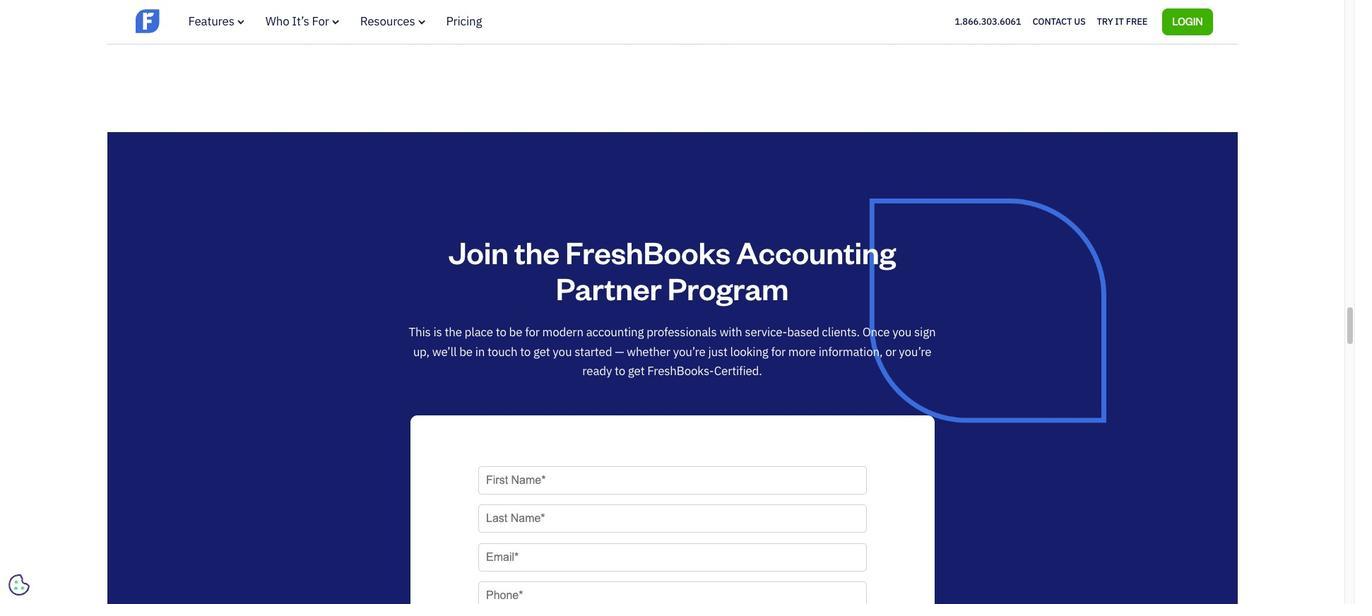 Task type: describe. For each thing, give the bounding box(es) containing it.
&
[[971, 35, 978, 48]]

1 horizontal spatial you
[[893, 325, 912, 340]]

freshbooks logo image
[[135, 8, 245, 34]]

up,
[[413, 344, 429, 360]]

join
[[449, 232, 508, 272]]

it's
[[292, 13, 309, 29]]

certified.
[[714, 363, 762, 379]]

accounting
[[586, 325, 644, 340]]

freshbooks
[[565, 232, 730, 272]]

cookie consent banner dialog
[[11, 430, 223, 593]]

who it's for
[[265, 13, 329, 29]]

service-
[[745, 325, 787, 340]]

this
[[409, 325, 431, 340]]

modern
[[542, 325, 584, 340]]

once
[[862, 325, 890, 340]]

based
[[787, 325, 819, 340]]

in
[[475, 344, 485, 360]]

who it's for link
[[265, 13, 339, 29]]

the inside join the freshbooks accounting partner program
[[514, 232, 560, 272]]

nicole
[[919, 19, 953, 32]]

1.866.303.6061
[[955, 15, 1021, 27]]

features
[[188, 13, 234, 29]]

0 horizontal spatial you
[[553, 344, 572, 360]]

free
[[1126, 15, 1148, 27]]

cpa for kristen keats, cpa
[[411, 19, 428, 32]]

davis
[[922, 35, 950, 48]]

place
[[465, 325, 493, 340]]

touch
[[488, 344, 517, 360]]

davis,
[[955, 19, 986, 32]]

1 vertical spatial for
[[771, 344, 786, 360]]

partner
[[556, 268, 662, 308]]

tax inside kristen keats, cpa sherwood tax and accounting
[[359, 35, 376, 48]]

1 you're from the left
[[673, 344, 706, 360]]

features link
[[188, 13, 244, 29]]

accounting inside the 'nicole davis, cpa butler-davis tax & accounting'
[[980, 35, 1041, 48]]

—
[[615, 344, 624, 360]]

accounting inside kristen keats, cpa sherwood tax and accounting
[[400, 35, 461, 48]]

kristen keats, cpa sherwood tax and accounting
[[304, 19, 461, 48]]

blueprint accounting
[[615, 35, 729, 48]]

started
[[575, 344, 612, 360]]

cookie preferences image
[[8, 574, 30, 596]]

looking
[[730, 344, 768, 360]]

nicole davis, cpa butler-davis tax & accounting
[[884, 19, 1041, 48]]

resources link
[[360, 13, 425, 29]]

pricing
[[446, 13, 482, 29]]

more
[[788, 344, 816, 360]]

0 vertical spatial for
[[525, 325, 540, 340]]

2 accounting from the left
[[669, 35, 729, 48]]

try
[[1097, 15, 1113, 27]]

2 vertical spatial to
[[615, 363, 625, 379]]

this is the place to be for modern accounting professionals with service-based clients. once you sign up, we'll be in touch to get you started — whether you're just looking for more information, or you're ready to get freshbooks-certified.
[[409, 325, 936, 379]]

contact
[[1033, 15, 1072, 27]]



Task type: locate. For each thing, give the bounding box(es) containing it.
cpa for nicole davis, cpa
[[988, 19, 1005, 32]]

butler-
[[884, 35, 922, 48]]

program
[[668, 268, 789, 308]]

you down modern
[[553, 344, 572, 360]]

or
[[885, 344, 896, 360]]

blueprint
[[615, 35, 666, 48]]

to
[[496, 325, 506, 340], [520, 344, 531, 360], [615, 363, 625, 379]]

login
[[1172, 15, 1203, 27]]

professionals
[[647, 325, 717, 340]]

get down whether
[[628, 363, 645, 379]]

tax
[[359, 35, 376, 48], [952, 35, 969, 48]]

2 cpa from the left
[[988, 19, 1005, 32]]

0 vertical spatial to
[[496, 325, 506, 340]]

1 horizontal spatial the
[[514, 232, 560, 272]]

information,
[[819, 344, 883, 360]]

1 horizontal spatial cpa
[[988, 19, 1005, 32]]

who
[[265, 13, 289, 29]]

pricing link
[[446, 13, 482, 29]]

to right touch
[[520, 344, 531, 360]]

0 horizontal spatial you're
[[673, 344, 706, 360]]

login link
[[1162, 8, 1213, 35]]

1 vertical spatial be
[[459, 344, 473, 360]]

3 accounting from the left
[[980, 35, 1041, 48]]

1 vertical spatial the
[[445, 325, 462, 340]]

0 vertical spatial be
[[509, 325, 522, 340]]

is
[[433, 325, 442, 340]]

to up touch
[[496, 325, 506, 340]]

cpa right davis,
[[988, 19, 1005, 32]]

for
[[525, 325, 540, 340], [771, 344, 786, 360]]

0 horizontal spatial accounting
[[400, 35, 461, 48]]

2 you're from the left
[[899, 344, 931, 360]]

for
[[312, 13, 329, 29]]

1 cpa from the left
[[411, 19, 428, 32]]

just
[[708, 344, 728, 360]]

0 horizontal spatial for
[[525, 325, 540, 340]]

you
[[893, 325, 912, 340], [553, 344, 572, 360]]

accounting down pricing
[[400, 35, 461, 48]]

1 horizontal spatial be
[[509, 325, 522, 340]]

0 horizontal spatial get
[[533, 344, 550, 360]]

1.866.303.6061 link
[[955, 15, 1021, 27]]

you're
[[673, 344, 706, 360], [899, 344, 931, 360]]

for left modern
[[525, 325, 540, 340]]

1 horizontal spatial tax
[[952, 35, 969, 48]]

tax inside the 'nicole davis, cpa butler-davis tax & accounting'
[[952, 35, 969, 48]]

0 vertical spatial the
[[514, 232, 560, 272]]

cpa right keats,
[[411, 19, 428, 32]]

the
[[514, 232, 560, 272], [445, 325, 462, 340]]

accounting down 1.866.303.6061
[[980, 35, 1041, 48]]

kristen
[[336, 19, 375, 32]]

cpa inside kristen keats, cpa sherwood tax and accounting
[[411, 19, 428, 32]]

1 horizontal spatial accounting
[[669, 35, 729, 48]]

whether
[[627, 344, 670, 360]]

0 horizontal spatial tax
[[359, 35, 376, 48]]

cpa inside the 'nicole davis, cpa butler-davis tax & accounting'
[[988, 19, 1005, 32]]

1 vertical spatial to
[[520, 344, 531, 360]]

0 vertical spatial get
[[533, 344, 550, 360]]

freshbooks-
[[647, 363, 714, 379]]

2 tax from the left
[[952, 35, 969, 48]]

be left in
[[459, 344, 473, 360]]

with
[[720, 325, 742, 340]]

1 horizontal spatial for
[[771, 344, 786, 360]]

sherwood
[[304, 35, 357, 48]]

get
[[533, 344, 550, 360], [628, 363, 645, 379]]

accounting
[[736, 232, 896, 272]]

tax down kristen
[[359, 35, 376, 48]]

for down 'service-'
[[771, 344, 786, 360]]

you up the or
[[893, 325, 912, 340]]

0 horizontal spatial to
[[496, 325, 506, 340]]

accounting right the blueprint
[[669, 35, 729, 48]]

0 vertical spatial you
[[893, 325, 912, 340]]

to down —
[[615, 363, 625, 379]]

cpa
[[411, 19, 428, 32], [988, 19, 1005, 32]]

be up touch
[[509, 325, 522, 340]]

tax left &
[[952, 35, 969, 48]]

be
[[509, 325, 522, 340], [459, 344, 473, 360]]

2 horizontal spatial accounting
[[980, 35, 1041, 48]]

0 horizontal spatial cpa
[[411, 19, 428, 32]]

resources
[[360, 13, 415, 29]]

1 horizontal spatial to
[[520, 344, 531, 360]]

us
[[1074, 15, 1086, 27]]

1 vertical spatial you
[[553, 344, 572, 360]]

1 horizontal spatial you're
[[899, 344, 931, 360]]

1 accounting from the left
[[400, 35, 461, 48]]

you're down professionals on the bottom of page
[[673, 344, 706, 360]]

0 horizontal spatial the
[[445, 325, 462, 340]]

we'll
[[432, 344, 457, 360]]

the right is
[[445, 325, 462, 340]]

ready
[[582, 363, 612, 379]]

try it free link
[[1097, 13, 1148, 31]]

try it free
[[1097, 15, 1148, 27]]

clients.
[[822, 325, 860, 340]]

sign
[[914, 325, 936, 340]]

the right 'join'
[[514, 232, 560, 272]]

keats,
[[378, 19, 409, 32]]

the inside this is the place to be for modern accounting professionals with service-based clients. once you sign up, we'll be in touch to get you started — whether you're just looking for more information, or you're ready to get freshbooks-certified.
[[445, 325, 462, 340]]

1 horizontal spatial get
[[628, 363, 645, 379]]

and
[[378, 35, 398, 48]]

contact us link
[[1033, 13, 1086, 31]]

accounting
[[400, 35, 461, 48], [669, 35, 729, 48], [980, 35, 1041, 48]]

it
[[1115, 15, 1124, 27]]

join the freshbooks accounting partner program
[[449, 232, 896, 308]]

0 horizontal spatial be
[[459, 344, 473, 360]]

1 vertical spatial get
[[628, 363, 645, 379]]

you're down sign
[[899, 344, 931, 360]]

1 tax from the left
[[359, 35, 376, 48]]

contact us
[[1033, 15, 1086, 27]]

get down modern
[[533, 344, 550, 360]]

2 horizontal spatial to
[[615, 363, 625, 379]]



Task type: vqa. For each thing, say whether or not it's contained in the screenshot.
Agencies on the bottom right of the page
no



